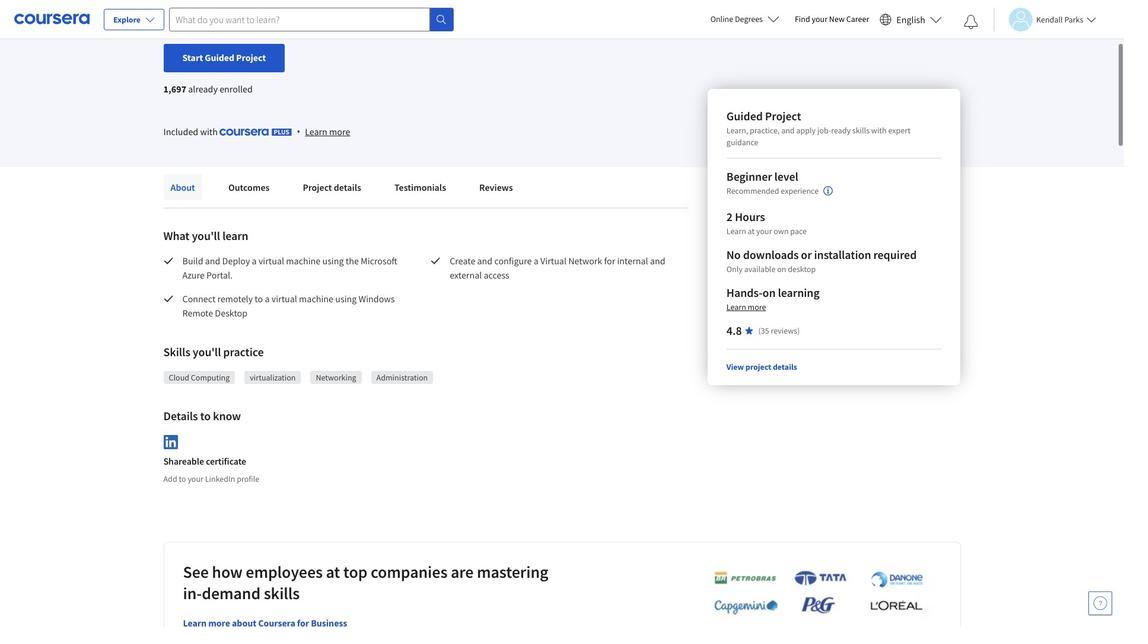 Task type: locate. For each thing, give the bounding box(es) containing it.
using left windows
[[335, 293, 357, 305]]

parks
[[1065, 14, 1084, 25]]

desktop
[[788, 264, 816, 275]]

None search field
[[169, 7, 454, 31]]

a
[[252, 255, 257, 267], [534, 255, 539, 267], [265, 293, 270, 305]]

virtual down build and deploy a virtual machine using the microsoft azure portal.
[[272, 293, 297, 305]]

included
[[163, 126, 198, 138]]

1 vertical spatial project
[[765, 109, 801, 123]]

at inside see how employees at top companies are mastering in-demand skills
[[326, 562, 340, 583]]

remote
[[182, 307, 213, 319]]

2 hours learn at your own pace
[[727, 209, 807, 237]]

learn more link down the hands- at the right
[[727, 302, 766, 313]]

brendan mckeown image
[[165, 5, 183, 23]]

project up enrolled
[[236, 52, 266, 63]]

configure
[[494, 255, 532, 267]]

2 horizontal spatial a
[[534, 255, 539, 267]]

to left know
[[200, 409, 211, 424]]

external
[[450, 269, 482, 281]]

beginner level
[[727, 169, 799, 184]]

top
[[343, 562, 367, 583]]

find your new career
[[795, 14, 869, 24]]

0 horizontal spatial skills
[[264, 583, 300, 604]]

coursera enterprise logos image
[[696, 571, 934, 622]]

1,697 already enrolled
[[163, 83, 253, 95]]

1 vertical spatial you'll
[[193, 345, 221, 360]]

2
[[727, 209, 733, 224]]

guided right start on the left of page
[[205, 52, 234, 63]]

at
[[748, 226, 755, 237], [326, 562, 340, 583]]

2 vertical spatial to
[[179, 474, 186, 485]]

learn more link right •
[[305, 125, 350, 139]]

recommended experience
[[727, 186, 819, 197]]

0 vertical spatial machine
[[286, 255, 321, 267]]

learn down 2 on the right top of page
[[727, 226, 746, 237]]

details
[[163, 409, 198, 424]]

job-
[[818, 125, 831, 136]]

learn inside hands-on learning learn more
[[727, 302, 746, 313]]

1 vertical spatial learn
[[727, 226, 746, 237]]

0 vertical spatial your
[[812, 14, 828, 24]]

a inside connect remotely to a virtual machine using windows remote desktop
[[265, 293, 270, 305]]

no downloads or installation required only available on desktop
[[727, 247, 917, 275]]

1 horizontal spatial with
[[871, 125, 887, 136]]

1 vertical spatial machine
[[299, 293, 333, 305]]

machine down build and deploy a virtual machine using the microsoft azure portal.
[[299, 293, 333, 305]]

and up the portal.
[[205, 255, 220, 267]]

a for deploy
[[252, 255, 257, 267]]

at down hours
[[748, 226, 755, 237]]

azure
[[182, 269, 205, 281]]

administration
[[377, 373, 428, 383]]

mckeown
[[271, 8, 309, 20]]

2 horizontal spatial project
[[765, 109, 801, 123]]

1 horizontal spatial at
[[748, 226, 755, 237]]

guided inside button
[[205, 52, 234, 63]]

with left "expert"
[[871, 125, 887, 136]]

required
[[874, 247, 917, 262]]

with right included
[[200, 126, 218, 138]]

your right the find
[[812, 14, 828, 24]]

degrees
[[735, 14, 763, 24]]

mastering
[[477, 562, 548, 583]]

on down available
[[763, 285, 776, 300]]

guided up learn,
[[727, 109, 763, 123]]

2 vertical spatial learn
[[727, 302, 746, 313]]

2 vertical spatial project
[[303, 182, 332, 193]]

kendall parks
[[1037, 14, 1084, 25]]

a right deploy
[[252, 255, 257, 267]]

you'll up build
[[192, 228, 220, 243]]

0 horizontal spatial more
[[329, 126, 350, 138]]

more
[[329, 126, 350, 138], [748, 302, 766, 313]]

0 horizontal spatial guided
[[205, 52, 234, 63]]

project
[[236, 52, 266, 63], [765, 109, 801, 123], [303, 182, 332, 193]]

1 horizontal spatial a
[[265, 293, 270, 305]]

more down the hands- at the right
[[748, 302, 766, 313]]

0 vertical spatial guided
[[205, 52, 234, 63]]

0 horizontal spatial at
[[326, 562, 340, 583]]

and inside guided project learn, practice, and apply job-ready skills with expert guidance
[[781, 125, 795, 136]]

to right remotely
[[255, 293, 263, 305]]

you'll
[[192, 228, 220, 243], [193, 345, 221, 360]]

explore
[[113, 14, 141, 25]]

using for the
[[322, 255, 344, 267]]

learn right •
[[305, 126, 327, 138]]

1 vertical spatial to
[[200, 409, 211, 424]]

english
[[897, 13, 926, 25]]

online degrees
[[711, 14, 763, 24]]

a inside create and configure a virtual network for internal and external access
[[534, 255, 539, 267]]

1 vertical spatial guided
[[727, 109, 763, 123]]

machine for windows
[[299, 293, 333, 305]]

how
[[212, 562, 243, 583]]

0 horizontal spatial your
[[188, 474, 203, 485]]

1 vertical spatial using
[[335, 293, 357, 305]]

1 horizontal spatial more
[[748, 302, 766, 313]]

only
[[727, 264, 743, 275]]

your down shareable certificate
[[188, 474, 203, 485]]

career
[[847, 14, 869, 24]]

view project details
[[727, 362, 797, 373]]

show notifications image
[[964, 15, 978, 29]]

about
[[171, 182, 195, 193]]

0 horizontal spatial with
[[200, 126, 218, 138]]

a left "virtual"
[[534, 255, 539, 267]]

using left the
[[322, 255, 344, 267]]

project up practice,
[[765, 109, 801, 123]]

machine up connect remotely to a virtual machine using windows remote desktop
[[286, 255, 321, 267]]

on
[[777, 264, 786, 275], [763, 285, 776, 300]]

1 horizontal spatial to
[[200, 409, 211, 424]]

1,697
[[163, 83, 186, 95]]

1 horizontal spatial your
[[756, 226, 772, 237]]

0 vertical spatial on
[[777, 264, 786, 275]]

1 vertical spatial virtual
[[272, 293, 297, 305]]

to for know
[[200, 409, 211, 424]]

experience
[[781, 186, 819, 197]]

more right •
[[329, 126, 350, 138]]

and
[[781, 125, 795, 136], [205, 255, 220, 267], [477, 255, 493, 267], [650, 255, 665, 267]]

1 horizontal spatial project
[[303, 182, 332, 193]]

machine inside build and deploy a virtual machine using the microsoft azure portal.
[[286, 255, 321, 267]]

reviews link
[[472, 174, 520, 201]]

at left the top
[[326, 562, 340, 583]]

0 horizontal spatial to
[[179, 474, 186, 485]]

or
[[801, 247, 812, 262]]

to right add
[[179, 474, 186, 485]]

0 vertical spatial skills
[[852, 125, 870, 136]]

learn
[[222, 228, 248, 243]]

at inside 2 hours learn at your own pace
[[748, 226, 755, 237]]

virtual for deploy
[[259, 255, 284, 267]]

0 vertical spatial more
[[329, 126, 350, 138]]

practice
[[223, 345, 264, 360]]

What do you want to learn? text field
[[169, 7, 430, 31]]

to
[[255, 293, 263, 305], [200, 409, 211, 424], [179, 474, 186, 485]]

1 vertical spatial at
[[326, 562, 340, 583]]

virtual inside build and deploy a virtual machine using the microsoft azure portal.
[[259, 255, 284, 267]]

with
[[871, 125, 887, 136], [200, 126, 218, 138]]

a inside build and deploy a virtual machine using the microsoft azure portal.
[[252, 255, 257, 267]]

skills
[[852, 125, 870, 136], [264, 583, 300, 604]]

cloud computing
[[169, 373, 230, 383]]

information about difficulty level pre-requisites. image
[[824, 186, 833, 196]]

are
[[451, 562, 474, 583]]

1 horizontal spatial guided
[[727, 109, 763, 123]]

0 vertical spatial details
[[334, 182, 361, 193]]

0 vertical spatial using
[[322, 255, 344, 267]]

details to know
[[163, 409, 241, 424]]

profile
[[237, 474, 259, 485]]

a right remotely
[[265, 293, 270, 305]]

already
[[188, 83, 218, 95]]

0 vertical spatial at
[[748, 226, 755, 237]]

downloads
[[743, 247, 799, 262]]

machine for the
[[286, 255, 321, 267]]

0 horizontal spatial learn more link
[[305, 125, 350, 139]]

0 horizontal spatial a
[[252, 255, 257, 267]]

on down downloads
[[777, 264, 786, 275]]

0 vertical spatial learn more link
[[305, 125, 350, 139]]

using inside build and deploy a virtual machine using the microsoft azure portal.
[[322, 255, 344, 267]]

know
[[213, 409, 241, 424]]

1 vertical spatial skills
[[264, 583, 300, 604]]

0 vertical spatial you'll
[[192, 228, 220, 243]]

1 vertical spatial your
[[756, 226, 772, 237]]

english button
[[875, 0, 947, 39]]

learn down the hands- at the right
[[727, 302, 746, 313]]

machine inside connect remotely to a virtual machine using windows remote desktop
[[299, 293, 333, 305]]

1 horizontal spatial on
[[777, 264, 786, 275]]

virtual right deploy
[[259, 255, 284, 267]]

enrolled
[[220, 83, 253, 95]]

0 vertical spatial project
[[236, 52, 266, 63]]

details
[[334, 182, 361, 193], [773, 362, 797, 373]]

0 vertical spatial virtual
[[259, 255, 284, 267]]

installation
[[814, 247, 871, 262]]

learn more link for on
[[727, 302, 766, 313]]

and left apply
[[781, 125, 795, 136]]

1 vertical spatial more
[[748, 302, 766, 313]]

virtual for to
[[272, 293, 297, 305]]

portal.
[[207, 269, 233, 281]]

skills right demand
[[264, 583, 300, 604]]

1 horizontal spatial learn more link
[[727, 302, 766, 313]]

using inside connect remotely to a virtual machine using windows remote desktop
[[335, 293, 357, 305]]

virtual inside connect remotely to a virtual machine using windows remote desktop
[[272, 293, 297, 305]]

hands-on learning learn more
[[727, 285, 820, 313]]

reviews
[[479, 182, 513, 193]]

online
[[711, 14, 733, 24]]

skills right ready
[[852, 125, 870, 136]]

0 vertical spatial learn
[[305, 126, 327, 138]]

0 horizontal spatial project
[[236, 52, 266, 63]]

using for windows
[[335, 293, 357, 305]]

1 vertical spatial details
[[773, 362, 797, 373]]

shareable
[[163, 455, 204, 467]]

1 horizontal spatial skills
[[852, 125, 870, 136]]

expert
[[888, 125, 911, 136]]

guided inside guided project learn, practice, and apply job-ready skills with expert guidance
[[727, 109, 763, 123]]

deploy
[[222, 255, 250, 267]]

you'll up computing
[[193, 345, 221, 360]]

0 horizontal spatial on
[[763, 285, 776, 300]]

1 horizontal spatial details
[[773, 362, 797, 373]]

1 vertical spatial on
[[763, 285, 776, 300]]

1 vertical spatial learn more link
[[727, 302, 766, 313]]

start
[[182, 52, 203, 63]]

2 horizontal spatial to
[[255, 293, 263, 305]]

microsoft
[[361, 255, 397, 267]]

0 vertical spatial to
[[255, 293, 263, 305]]

project down • learn more
[[303, 182, 332, 193]]

your left own on the top right
[[756, 226, 772, 237]]



Task type: vqa. For each thing, say whether or not it's contained in the screenshot.
the left details
yes



Task type: describe. For each thing, give the bounding box(es) containing it.
what you'll learn
[[163, 228, 248, 243]]

connect
[[182, 293, 216, 305]]

instructor:
[[190, 8, 231, 20]]

kendall parks button
[[994, 7, 1097, 31]]

find
[[795, 14, 810, 24]]

help center image
[[1093, 597, 1108, 611]]

hours
[[735, 209, 765, 224]]

outcomes link
[[221, 174, 277, 201]]

learn inside • learn more
[[305, 126, 327, 138]]

recommended
[[727, 186, 779, 197]]

learn inside 2 hours learn at your own pace
[[727, 226, 746, 237]]

the
[[346, 255, 359, 267]]

to inside connect remotely to a virtual machine using windows remote desktop
[[255, 293, 263, 305]]

cloud
[[169, 373, 189, 383]]

brendan mckeown link
[[235, 8, 309, 20]]

on inside hands-on learning learn more
[[763, 285, 776, 300]]

skills inside guided project learn, practice, and apply job-ready skills with expert guidance
[[852, 125, 870, 136]]

outcomes
[[228, 182, 270, 193]]

learn,
[[727, 125, 748, 136]]

learning
[[778, 285, 820, 300]]

a for configure
[[534, 255, 539, 267]]

practice,
[[750, 125, 780, 136]]

demand
[[202, 583, 261, 604]]

with inside guided project learn, practice, and apply job-ready skills with expert guidance
[[871, 125, 887, 136]]

create and configure a virtual network for internal and external access
[[450, 255, 667, 281]]

shareable certificate
[[163, 455, 246, 467]]

about link
[[163, 174, 202, 201]]

more inside hands-on learning learn more
[[748, 302, 766, 313]]

2 horizontal spatial your
[[812, 14, 828, 24]]

apply
[[796, 125, 816, 136]]

view project details link
[[727, 362, 797, 373]]

and inside build and deploy a virtual machine using the microsoft azure portal.
[[205, 255, 220, 267]]

windows
[[359, 293, 395, 305]]

project inside button
[[236, 52, 266, 63]]

add to your linkedin profile
[[163, 474, 259, 485]]

coursera image
[[14, 10, 90, 29]]

you'll for what
[[192, 228, 220, 243]]

employees
[[246, 562, 323, 583]]

build and deploy a virtual machine using the microsoft azure portal.
[[182, 255, 399, 281]]

2 vertical spatial your
[[188, 474, 203, 485]]

virtual
[[541, 255, 567, 267]]

instructor: brendan mckeown
[[190, 8, 309, 20]]

level
[[775, 169, 799, 184]]

computing
[[191, 373, 230, 383]]

learn more link for learn
[[305, 125, 350, 139]]

testimonials
[[395, 182, 446, 193]]

own
[[774, 226, 789, 237]]

(35 reviews)
[[759, 326, 800, 336]]

for
[[604, 255, 615, 267]]

see how employees at top companies are mastering in-demand skills
[[183, 562, 548, 604]]

guided project learn, practice, and apply job-ready skills with expert guidance
[[727, 109, 911, 148]]

kendall
[[1037, 14, 1063, 25]]

to for your
[[179, 474, 186, 485]]

skills inside see how employees at top companies are mastering in-demand skills
[[264, 583, 300, 604]]

brendan
[[235, 8, 269, 20]]

certificate
[[206, 455, 246, 467]]

project
[[746, 362, 771, 373]]

included with
[[163, 126, 220, 138]]

testimonials link
[[387, 174, 453, 201]]

network
[[568, 255, 602, 267]]

and up access
[[477, 255, 493, 267]]

start guided project button
[[163, 44, 285, 72]]

guidance
[[727, 137, 759, 148]]

internal
[[617, 255, 648, 267]]

more inside • learn more
[[329, 126, 350, 138]]

•
[[297, 125, 300, 138]]

desktop
[[215, 307, 248, 319]]

coursera plus image
[[220, 129, 292, 136]]

what
[[163, 228, 190, 243]]

remotely
[[217, 293, 253, 305]]

you'll for skills
[[193, 345, 221, 360]]

in-
[[183, 583, 202, 604]]

pace
[[790, 226, 807, 237]]

on inside the no downloads or installation required only available on desktop
[[777, 264, 786, 275]]

find your new career link
[[789, 12, 875, 27]]

beginner
[[727, 169, 772, 184]]

view
[[727, 362, 744, 373]]

linkedin
[[205, 474, 235, 485]]

skills
[[163, 345, 190, 360]]

explore button
[[104, 9, 164, 30]]

• learn more
[[297, 125, 350, 138]]

project inside guided project learn, practice, and apply job-ready skills with expert guidance
[[765, 109, 801, 123]]

and right internal
[[650, 255, 665, 267]]

reviews)
[[771, 326, 800, 336]]

0 horizontal spatial details
[[334, 182, 361, 193]]

a for to
[[265, 293, 270, 305]]

at for your
[[748, 226, 755, 237]]

at for top
[[326, 562, 340, 583]]

available
[[744, 264, 776, 275]]

hands-
[[727, 285, 763, 300]]

networking
[[316, 373, 356, 383]]

project details
[[303, 182, 361, 193]]

companies
[[371, 562, 448, 583]]

project details link
[[296, 174, 368, 201]]

(35
[[759, 326, 769, 336]]

create
[[450, 255, 475, 267]]

your inside 2 hours learn at your own pace
[[756, 226, 772, 237]]



